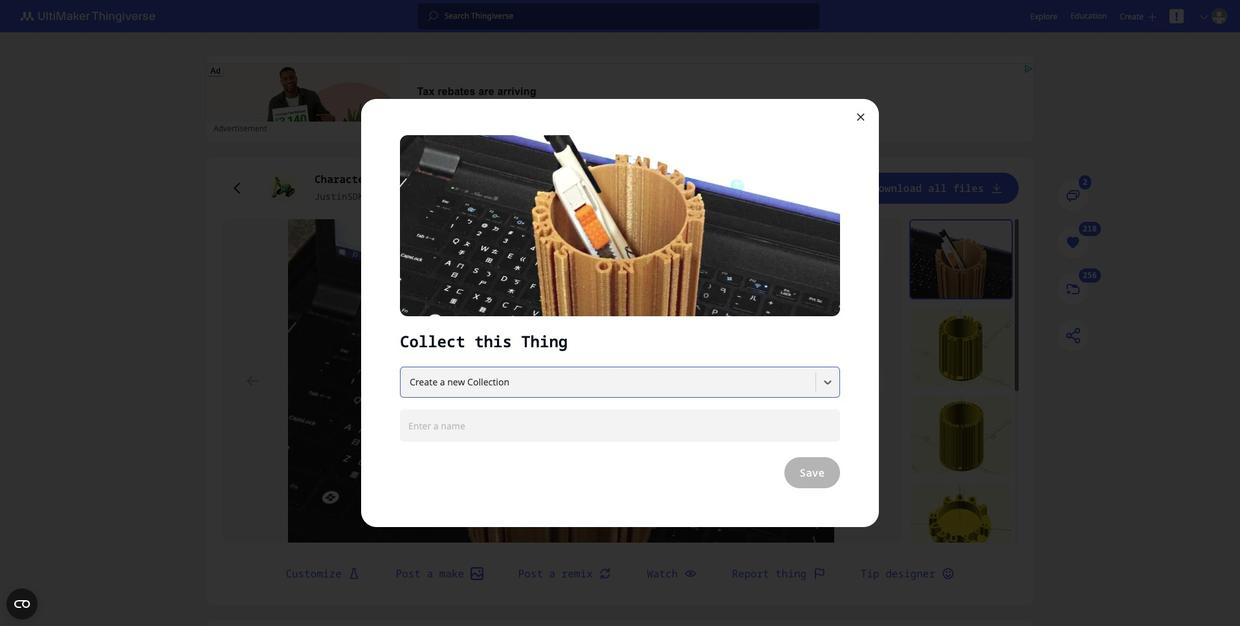 Task type: describe. For each thing, give the bounding box(es) containing it.
download
[[872, 181, 922, 195]]

watch
[[647, 567, 678, 581]]

tip designer
[[861, 567, 935, 581]]

designer
[[885, 567, 935, 581]]

post a remix
[[518, 567, 593, 581]]

plusicon image
[[1148, 13, 1157, 21]]

remix
[[562, 567, 593, 581]]

1 thumbnail representing an image or video in the carousel image from the top
[[911, 221, 1012, 298]]

save button
[[784, 458, 840, 489]]

create a new collection
[[410, 376, 509, 388]]

files
[[953, 181, 984, 195]]

customize link
[[270, 559, 376, 590]]

explore
[[1030, 11, 1058, 22]]

collect
[[400, 331, 465, 352]]

container
[[383, 172, 439, 186]]

4 thumbnail representing an image or video in the carousel image from the top
[[911, 485, 1012, 562]]

advertisement
[[214, 123, 267, 134]]

make
[[439, 567, 464, 581]]

advertisement element
[[206, 63, 1034, 166]]

justinsdk
[[315, 190, 363, 203]]

characters container generator
[[315, 172, 501, 186]]

download all files button
[[857, 173, 1019, 204]]

13,
[[419, 190, 435, 203]]

2 thumbnail representing an image or video in the carousel image from the top
[[911, 309, 1012, 386]]

tip designer button
[[845, 559, 970, 590]]

tip
[[861, 567, 879, 581]]

justinsdk link
[[315, 190, 363, 204]]

256
[[1083, 270, 1097, 281]]

2
[[1083, 177, 1088, 188]]

carousel image representing the 3d design. either an user-provided picture or a 3d render. image
[[221, 219, 902, 543]]

0 horizontal spatial avatar image
[[268, 173, 299, 204]]

customize
[[286, 567, 342, 581]]

characters
[[315, 172, 377, 186]]

218
[[1083, 224, 1097, 235]]



Task type: vqa. For each thing, say whether or not it's contained in the screenshot.
first - from the left
no



Task type: locate. For each thing, give the bounding box(es) containing it.
a for new
[[440, 376, 445, 388]]

collect this thing dialog
[[361, 99, 879, 527]]

! link
[[1169, 8, 1184, 24]]

Enter a name field
[[400, 410, 840, 442]]

2 post from the left
[[518, 567, 543, 581]]

collection
[[467, 376, 509, 388]]

a left new
[[440, 376, 445, 388]]

create
[[1120, 11, 1144, 22], [410, 376, 438, 388]]

report
[[732, 567, 769, 581]]

create left new
[[410, 376, 438, 388]]

january
[[375, 190, 413, 203]]

thumbnail representing an image or video in the carousel image
[[911, 221, 1012, 298], [911, 309, 1012, 386], [911, 397, 1012, 474], [911, 485, 1012, 562]]

post for post a make
[[396, 567, 421, 581]]

0 horizontal spatial post
[[396, 567, 421, 581]]

!
[[1175, 8, 1178, 24]]

a left make
[[427, 567, 433, 581]]

post a make link
[[380, 559, 499, 590]]

save
[[800, 466, 825, 480]]

0 vertical spatial create
[[1120, 11, 1144, 22]]

a left remix
[[549, 567, 555, 581]]

2 horizontal spatial a
[[549, 567, 555, 581]]

education link
[[1070, 9, 1107, 23]]

1 vertical spatial create
[[410, 376, 438, 388]]

1 horizontal spatial create
[[1120, 11, 1144, 22]]

1 post from the left
[[396, 567, 421, 581]]

post a make
[[396, 567, 464, 581]]

1 horizontal spatial a
[[440, 376, 445, 388]]

report thing link
[[716, 559, 841, 590]]

1 horizontal spatial post
[[518, 567, 543, 581]]

create left plusicon
[[1120, 11, 1144, 22]]

post left remix
[[518, 567, 543, 581]]

create button
[[1120, 11, 1157, 22]]

search control image
[[428, 11, 438, 21]]

0 vertical spatial avatar image
[[1212, 8, 1227, 24]]

Search Thingiverse text field
[[438, 11, 819, 21]]

0 horizontal spatial create
[[410, 376, 438, 388]]

post left make
[[396, 567, 421, 581]]

avatar image left the justinsdk
[[268, 173, 299, 204]]

a inside collect this thing dialog
[[440, 376, 445, 388]]

3 thumbnail representing an image or video in the carousel image from the top
[[911, 397, 1012, 474]]

post for post a remix
[[518, 567, 543, 581]]

thing
[[521, 331, 568, 352]]

a for remix
[[549, 567, 555, 581]]

1 vertical spatial avatar image
[[268, 173, 299, 204]]

avatar image
[[1212, 8, 1227, 24], [268, 173, 299, 204]]

january 13, 2016
[[375, 190, 462, 203]]

1 horizontal spatial avatar image
[[1212, 8, 1227, 24]]

open widget image
[[6, 589, 38, 620]]

all
[[928, 181, 947, 195]]

avatar image right ! link
[[1212, 8, 1227, 24]]

a
[[440, 376, 445, 388], [427, 567, 433, 581], [549, 567, 555, 581]]

thing
[[775, 567, 807, 581]]

post
[[396, 567, 421, 581], [518, 567, 543, 581]]

a inside post a remix link
[[549, 567, 555, 581]]

makerbot logo image
[[13, 8, 171, 24]]

create for create button
[[1120, 11, 1144, 22]]

watch button
[[631, 559, 713, 590]]

new
[[447, 376, 465, 388]]

download all files
[[872, 181, 984, 195]]

a inside post a make link
[[427, 567, 433, 581]]

this
[[475, 331, 512, 352]]

report thing
[[732, 567, 807, 581]]

generator
[[445, 172, 501, 186]]

education
[[1070, 10, 1107, 21]]

post a remix link
[[503, 559, 627, 590]]

collect this thing
[[400, 331, 568, 352]]

a for make
[[427, 567, 433, 581]]

0 horizontal spatial a
[[427, 567, 433, 581]]

create for create a new collection
[[410, 376, 438, 388]]

explore button
[[1030, 11, 1058, 22]]

create inside collect this thing dialog
[[410, 376, 438, 388]]

2016
[[440, 190, 462, 203]]



